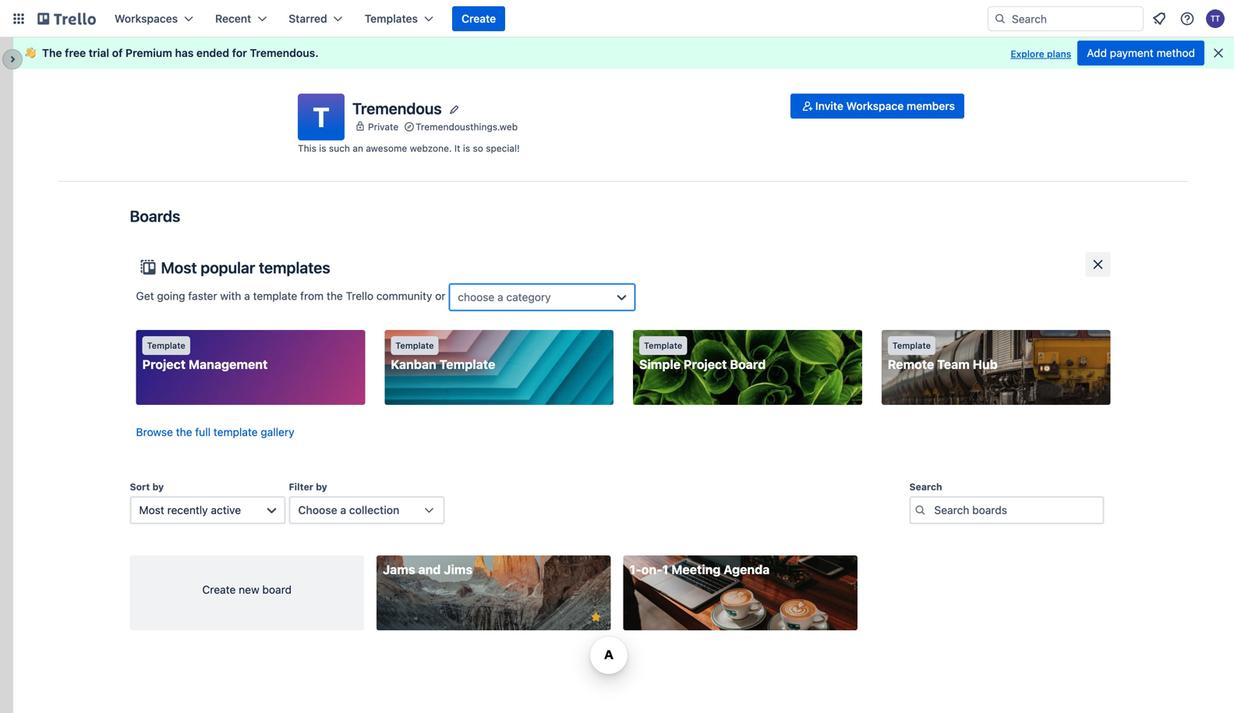 Task type: vqa. For each thing, say whether or not it's contained in the screenshot.
to on the bottom
no



Task type: locate. For each thing, give the bounding box(es) containing it.
or
[[435, 290, 446, 302]]

the right from
[[327, 290, 343, 302]]

0 horizontal spatial is
[[319, 143, 327, 154]]

by for filter by
[[316, 481, 328, 492]]

active
[[211, 504, 241, 516]]

sort by
[[130, 481, 164, 492]]

template down going
[[147, 341, 186, 351]]

by right filter
[[316, 481, 328, 492]]

0 vertical spatial the
[[327, 290, 343, 302]]

is
[[319, 143, 327, 154], [463, 143, 470, 154]]

sm image
[[800, 98, 816, 114]]

the left full
[[176, 426, 192, 438]]

most for most recently active
[[139, 504, 164, 516]]

0 vertical spatial create
[[462, 12, 496, 25]]

trello
[[346, 290, 374, 302]]

project left management
[[142, 357, 186, 372]]

browse the full template gallery link
[[136, 426, 295, 438]]

project inside "template project management"
[[142, 357, 186, 372]]

2 horizontal spatial a
[[498, 291, 504, 303]]

1 horizontal spatial a
[[340, 504, 347, 516]]

a right the choose on the bottom of the page
[[340, 504, 347, 516]]

workspaces
[[115, 12, 178, 25]]

2 by from the left
[[316, 481, 328, 492]]

1 horizontal spatial project
[[684, 357, 727, 372]]

tremendous up private
[[353, 99, 442, 117]]

0 horizontal spatial create
[[202, 583, 236, 596]]

1 vertical spatial most
[[139, 504, 164, 516]]

1 horizontal spatial the
[[327, 290, 343, 302]]

template up simple
[[644, 341, 683, 351]]

choose a category
[[458, 291, 551, 303]]

project left board
[[684, 357, 727, 372]]

template
[[147, 341, 186, 351], [396, 341, 434, 351], [644, 341, 683, 351], [893, 341, 932, 351], [440, 357, 496, 372]]

the
[[327, 290, 343, 302], [176, 426, 192, 438]]

method
[[1157, 46, 1196, 59]]

workspace
[[847, 99, 904, 112]]

a right with
[[244, 290, 250, 302]]

with
[[220, 290, 241, 302]]

template simple project board
[[640, 341, 766, 372]]

open information menu image
[[1180, 11, 1196, 27]]

gallery
[[261, 426, 295, 438]]

1 project from the left
[[142, 357, 186, 372]]

template for kanban
[[396, 341, 434, 351]]

category
[[507, 291, 551, 303]]

template for remote
[[893, 341, 932, 351]]

private
[[368, 121, 399, 132]]

choose
[[458, 291, 495, 303]]

workspaces button
[[105, 6, 203, 31]]

banner containing 👋
[[12, 37, 1235, 69]]

from
[[300, 290, 324, 302]]

0 vertical spatial most
[[161, 258, 197, 277]]

recent button
[[206, 6, 276, 31]]

1 horizontal spatial is
[[463, 143, 470, 154]]

template for project
[[147, 341, 186, 351]]

create for create
[[462, 12, 496, 25]]

0 horizontal spatial tremendous
[[250, 46, 315, 59]]

template inside "template project management"
[[147, 341, 186, 351]]

template down templates
[[253, 290, 297, 302]]

most up going
[[161, 258, 197, 277]]

a for choose a collection
[[340, 504, 347, 516]]

0 vertical spatial tremendous
[[250, 46, 315, 59]]

1 horizontal spatial tremendous
[[353, 99, 442, 117]]

special!
[[486, 143, 520, 154]]

primary element
[[0, 0, 1235, 37]]

1-
[[630, 562, 642, 577]]

most for most popular templates
[[161, 258, 197, 277]]

is right it
[[463, 143, 470, 154]]

t button
[[298, 94, 345, 140]]

0 horizontal spatial a
[[244, 290, 250, 302]]

recently
[[167, 504, 208, 516]]

awesome
[[366, 143, 407, 154]]

premium
[[126, 46, 172, 59]]

project
[[142, 357, 186, 372], [684, 357, 727, 372]]

a inside "choose a collection" "button"
[[340, 504, 347, 516]]

and
[[419, 562, 441, 577]]

search
[[910, 481, 943, 492]]

is right this
[[319, 143, 327, 154]]

template up kanban
[[396, 341, 434, 351]]

going
[[157, 290, 185, 302]]

by for sort by
[[152, 481, 164, 492]]

add
[[1088, 46, 1108, 59]]

get going faster with a template from the trello community or
[[136, 290, 449, 302]]

wave image
[[25, 46, 36, 60]]

this is such an awesome webzone. it is so special!
[[298, 143, 520, 154]]

1 horizontal spatial create
[[462, 12, 496, 25]]

template inside template simple project board
[[644, 341, 683, 351]]

management
[[189, 357, 268, 372]]

create
[[462, 12, 496, 25], [202, 583, 236, 596]]

project inside template simple project board
[[684, 357, 727, 372]]

tremendous down starred
[[250, 46, 315, 59]]

template up remote
[[893, 341, 932, 351]]

banner
[[12, 37, 1235, 69]]

payment
[[1111, 46, 1154, 59]]

template
[[253, 290, 297, 302], [214, 426, 258, 438]]

choose a collection
[[298, 504, 400, 516]]

1 horizontal spatial by
[[316, 481, 328, 492]]

1 by from the left
[[152, 481, 164, 492]]

template inside template remote team hub
[[893, 341, 932, 351]]

has
[[175, 46, 194, 59]]

1 vertical spatial create
[[202, 583, 236, 596]]

1 vertical spatial the
[[176, 426, 192, 438]]

explore plans button
[[1011, 44, 1072, 63]]

trial
[[89, 46, 109, 59]]

tremendous
[[250, 46, 315, 59], [353, 99, 442, 117]]

plans
[[1048, 48, 1072, 59]]

terry turtle (terryturtle) image
[[1207, 9, 1226, 28]]

1-on-1 meeting agenda
[[630, 562, 770, 577]]

full
[[195, 426, 211, 438]]

template right full
[[214, 426, 258, 438]]

tremendousthings.web link
[[416, 119, 518, 134]]

0 horizontal spatial project
[[142, 357, 186, 372]]

starred button
[[280, 6, 352, 31]]

2 project from the left
[[684, 357, 727, 372]]

by right sort
[[152, 481, 164, 492]]

.
[[315, 46, 319, 59]]

👋
[[25, 46, 36, 59]]

0 horizontal spatial by
[[152, 481, 164, 492]]

create inside button
[[462, 12, 496, 25]]

a right choose
[[498, 291, 504, 303]]

most down the sort by
[[139, 504, 164, 516]]

most popular templates
[[161, 258, 331, 277]]



Task type: describe. For each thing, give the bounding box(es) containing it.
new
[[239, 583, 260, 596]]

simple
[[640, 357, 681, 372]]

community
[[377, 290, 433, 302]]

members
[[907, 99, 956, 112]]

templates
[[365, 12, 418, 25]]

invite
[[816, 99, 844, 112]]

create for create new board
[[202, 583, 236, 596]]

1 vertical spatial template
[[214, 426, 258, 438]]

create new board
[[202, 583, 292, 596]]

0 horizontal spatial the
[[176, 426, 192, 438]]

template kanban template
[[391, 341, 496, 372]]

0 vertical spatial template
[[253, 290, 297, 302]]

0 notifications image
[[1151, 9, 1169, 28]]

1 is from the left
[[319, 143, 327, 154]]

template remote team hub
[[888, 341, 998, 372]]

an
[[353, 143, 364, 154]]

collection
[[349, 504, 400, 516]]

add payment method button
[[1078, 41, 1205, 66]]

board
[[730, 357, 766, 372]]

meeting
[[672, 562, 721, 577]]

👋 the free trial of premium has ended for tremendous .
[[25, 46, 319, 59]]

jams and jims link
[[377, 555, 611, 630]]

filter by
[[289, 481, 328, 492]]

browse the full template gallery
[[136, 426, 295, 438]]

explore plans
[[1011, 48, 1072, 59]]

so
[[473, 143, 484, 154]]

explore
[[1011, 48, 1045, 59]]

for
[[232, 46, 247, 59]]

starred
[[289, 12, 327, 25]]

this
[[298, 143, 317, 154]]

jams and jims
[[383, 562, 473, 577]]

of
[[112, 46, 123, 59]]

a for choose a category
[[498, 291, 504, 303]]

the
[[42, 46, 62, 59]]

filter
[[289, 481, 314, 492]]

invite workspace members
[[816, 99, 956, 112]]

free
[[65, 46, 86, 59]]

search image
[[995, 12, 1007, 25]]

1 vertical spatial tremendous
[[353, 99, 442, 117]]

kanban
[[391, 357, 437, 372]]

agenda
[[724, 562, 770, 577]]

on-
[[642, 562, 663, 577]]

such
[[329, 143, 350, 154]]

template for simple
[[644, 341, 683, 351]]

faster
[[188, 290, 217, 302]]

jims
[[444, 562, 473, 577]]

add payment method
[[1088, 46, 1196, 59]]

t
[[313, 101, 330, 133]]

Search field
[[988, 6, 1144, 31]]

webzone.
[[410, 143, 452, 154]]

invite workspace members button
[[791, 94, 965, 119]]

it
[[455, 143, 461, 154]]

template project management
[[142, 341, 268, 372]]

template right kanban
[[440, 357, 496, 372]]

board
[[263, 583, 292, 596]]

sort
[[130, 481, 150, 492]]

jams
[[383, 562, 416, 577]]

team
[[938, 357, 970, 372]]

create button
[[452, 6, 506, 31]]

boards
[[130, 207, 180, 225]]

templates button
[[355, 6, 443, 31]]

1
[[663, 562, 669, 577]]

click to unstar this board. it will be removed from your starred list. image
[[589, 610, 603, 624]]

choose a collection button
[[289, 496, 445, 524]]

back to home image
[[37, 6, 96, 31]]

2 is from the left
[[463, 143, 470, 154]]

Search text field
[[910, 496, 1105, 524]]

choose
[[298, 504, 338, 516]]

ended
[[197, 46, 229, 59]]

browse
[[136, 426, 173, 438]]

most recently active
[[139, 504, 241, 516]]

1-on-1 meeting agenda link
[[624, 555, 858, 630]]

hub
[[973, 357, 998, 372]]

templates
[[259, 258, 331, 277]]

popular
[[201, 258, 255, 277]]

recent
[[215, 12, 251, 25]]

get
[[136, 290, 154, 302]]

tremendousthings.web
[[416, 121, 518, 132]]



